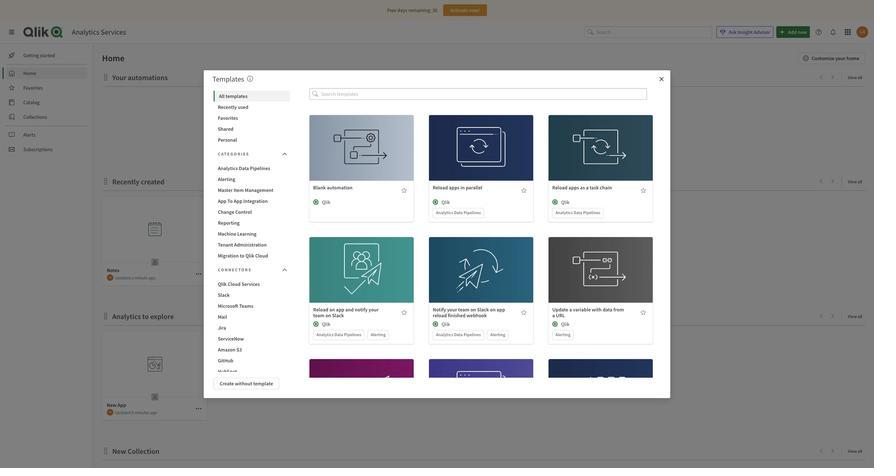 Task type: locate. For each thing, give the bounding box(es) containing it.
move collection image for recently
[[102, 178, 109, 185]]

1 app from the left
[[336, 307, 345, 313]]

use template for notify your team on slack on app reload finished webhook
[[467, 259, 496, 266]]

0 vertical spatial minutes
[[365, 275, 379, 281]]

add to favorites image for reload apps in parallel
[[521, 188, 527, 194]]

add to favorites image for reload apps as a task chain
[[641, 188, 647, 194]]

app inside reload an app and notify your team on slack
[[336, 307, 345, 313]]

app to app integration button
[[214, 196, 290, 207]]

qlik for blank automation
[[322, 199, 331, 206]]

view for analytics to explore
[[849, 314, 858, 320]]

created
[[141, 177, 165, 186]]

0 horizontal spatial and
[[346, 307, 354, 313]]

new app up updated 8 minutes ago
[[107, 402, 126, 409]]

integration
[[244, 198, 268, 204]]

0 horizontal spatial from
[[522, 155, 532, 162]]

reporting
[[218, 220, 240, 226]]

new left collection
[[112, 447, 126, 456]]

0 vertical spatial recently
[[218, 104, 237, 110]]

updated for new app
[[115, 410, 131, 416]]

personal element up updated a minute ago
[[149, 257, 161, 269]]

and left notify
[[346, 307, 354, 313]]

update a variable with data from a url
[[553, 307, 625, 319]]

apps for as
[[569, 185, 580, 191]]

new collection
[[112, 447, 160, 456]]

1 horizontal spatial team
[[459, 307, 470, 313]]

home down getting
[[23, 70, 36, 77]]

automations right your
[[128, 73, 168, 82]]

your inside reload an app and notify your team on slack
[[369, 307, 379, 313]]

applications.
[[500, 162, 527, 169]]

add to favorites image
[[521, 188, 527, 194], [521, 310, 527, 316], [641, 310, 647, 316]]

qlik for reload an app and notify your team on slack
[[322, 321, 331, 328]]

1 horizontal spatial to
[[240, 253, 245, 259]]

machine learning
[[218, 231, 257, 237]]

4 view from the top
[[849, 449, 858, 455]]

2 view all from the top
[[849, 179, 863, 185]]

4 view all link from the top
[[849, 447, 866, 456]]

1 vertical spatial to
[[142, 312, 149, 321]]

1 view all link from the top
[[849, 73, 866, 82]]

data up alerting button
[[239, 165, 249, 172]]

qlik down url
[[562, 321, 570, 328]]

favorites inside navigation pane element
[[23, 85, 43, 91]]

0 horizontal spatial recently
[[112, 177, 140, 186]]

qlik down connectors
[[218, 281, 227, 288]]

0 horizontal spatial your
[[369, 307, 379, 313]]

to for explore
[[142, 312, 149, 321]]

0 vertical spatial cloud
[[255, 253, 268, 259]]

data
[[239, 165, 249, 172], [454, 210, 463, 216], [574, 210, 583, 216], [335, 332, 343, 338], [454, 332, 463, 338]]

app up updated 8 minutes ago
[[118, 402, 126, 409]]

reload
[[433, 313, 447, 319]]

1 horizontal spatial and
[[465, 162, 473, 169]]

cloud inside "migration to qlik cloud" button
[[255, 253, 268, 259]]

to
[[240, 253, 245, 259], [142, 312, 149, 321]]

reload for reload apps as a task chain
[[553, 185, 568, 191]]

home up your
[[102, 53, 125, 64]]

ago
[[149, 275, 155, 281], [380, 275, 387, 281], [150, 410, 157, 416]]

1 horizontal spatial on
[[471, 307, 477, 313]]

add to favorites image
[[402, 188, 408, 194], [641, 188, 647, 194], [402, 310, 408, 316]]

2 horizontal spatial your
[[836, 55, 846, 62]]

recently inside button
[[218, 104, 237, 110]]

move collection image for your
[[102, 74, 109, 81]]

ago for untitled
[[380, 275, 387, 281]]

0 vertical spatial home
[[102, 53, 125, 64]]

slack right finished
[[478, 307, 489, 313]]

data down reload apps as a task chain
[[574, 210, 583, 216]]

favorites
[[23, 85, 43, 91], [218, 115, 238, 121]]

2 view from the top
[[849, 179, 858, 185]]

view all for analytics to explore
[[849, 314, 863, 320]]

details for on
[[474, 275, 489, 282]]

minutes right 8
[[135, 410, 150, 416]]

qlik image for blank automation
[[314, 200, 319, 205]]

new app link
[[216, 197, 321, 286]]

qlik down reload
[[442, 321, 450, 328]]

qlik image down reload
[[433, 322, 439, 328]]

view all link for analytics to explore
[[849, 312, 866, 321]]

machine learning button
[[214, 229, 290, 240]]

0 vertical spatial and
[[465, 162, 473, 169]]

analytics to explore link
[[112, 312, 177, 321]]

1 horizontal spatial favorites
[[218, 115, 238, 121]]

1 vertical spatial minutes
[[135, 410, 150, 416]]

your inside button
[[836, 55, 846, 62]]

apps left as
[[569, 185, 580, 191]]

app left to on the left top of the page
[[218, 198, 227, 204]]

1 vertical spatial new app
[[107, 402, 126, 409]]

0 horizontal spatial favorites
[[23, 85, 43, 91]]

no
[[471, 145, 477, 152]]

1 vertical spatial from
[[614, 307, 625, 313]]

slack button
[[214, 290, 290, 301]]

cloud down the tenant administration button
[[255, 253, 268, 259]]

greg robinson element
[[107, 275, 113, 281], [335, 275, 341, 281], [107, 410, 113, 416]]

details for and
[[355, 275, 370, 282]]

processes
[[500, 155, 521, 162]]

1 horizontal spatial slack
[[332, 313, 344, 319]]

analytics data pipelines inside button
[[218, 165, 270, 172]]

view all link for recently created
[[849, 177, 866, 186]]

use template for reload apps in parallel
[[467, 137, 496, 143]]

1 horizontal spatial services
[[242, 281, 260, 288]]

pipelines down webhook
[[464, 332, 481, 338]]

3 view from the top
[[849, 314, 858, 320]]

use template for update a variable with data from a url
[[587, 259, 616, 266]]

new
[[221, 267, 230, 274], [107, 402, 117, 409], [112, 447, 126, 456]]

1 horizontal spatial from
[[614, 307, 625, 313]]

cloud down connectors
[[228, 281, 241, 288]]

all
[[859, 75, 863, 80], [859, 179, 863, 185], [859, 314, 863, 320], [859, 449, 863, 455]]

template inside button
[[253, 381, 273, 387]]

your inside notify your team on slack on app reload finished webhook
[[448, 307, 458, 313]]

qlik inside button
[[218, 281, 227, 288]]

qlik image down reload apps as a task chain
[[553, 200, 559, 205]]

personal element down the tenant administration button
[[263, 257, 275, 269]]

greg robinson image for new app
[[107, 410, 113, 416]]

shared button
[[214, 123, 290, 134]]

qlik image down blank
[[314, 200, 319, 205]]

updated down untitled
[[343, 275, 358, 281]]

recently down "all" at top left
[[218, 104, 237, 110]]

view all for recently created
[[849, 179, 863, 185]]

3 view all from the top
[[849, 314, 863, 320]]

a
[[587, 185, 589, 191], [132, 275, 134, 281], [570, 307, 573, 313], [553, 313, 555, 319]]

greg robinson element down notes
[[107, 275, 113, 281]]

template for reload an app and notify your team on slack
[[357, 259, 377, 266]]

new down 'migration'
[[221, 267, 230, 274]]

from right data
[[614, 307, 625, 313]]

reload left as
[[553, 185, 568, 191]]

and inside you have no automations yet. automations let you combine processes from qlik sense and other cloud applications.
[[465, 162, 473, 169]]

customize your home button
[[799, 53, 866, 64]]

github button
[[214, 356, 290, 366]]

2 app from the left
[[497, 307, 506, 313]]

1 vertical spatial cloud
[[228, 281, 241, 288]]

and down let at the top right
[[465, 162, 473, 169]]

without
[[235, 381, 252, 387]]

qlik down blank automation
[[322, 199, 331, 206]]

qlik down reload apps in parallel
[[442, 199, 450, 206]]

0 horizontal spatial slack
[[218, 292, 230, 299]]

greg robinson image down untitled
[[335, 275, 341, 281]]

1 horizontal spatial your
[[448, 307, 458, 313]]

you
[[447, 145, 457, 152]]

2 view all link from the top
[[849, 177, 866, 186]]

0 vertical spatial new app
[[221, 267, 240, 274]]

on right finished
[[471, 307, 477, 313]]

1 vertical spatial new
[[107, 402, 117, 409]]

1 vertical spatial automations
[[479, 145, 511, 152]]

0 vertical spatial from
[[522, 155, 532, 162]]

all for your automations
[[859, 75, 863, 80]]

qlik down administration
[[246, 253, 254, 259]]

1 horizontal spatial recently
[[218, 104, 237, 110]]

pipelines down reload an app and notify your team on slack
[[344, 332, 362, 338]]

Search templates text field
[[322, 88, 648, 100]]

1 vertical spatial move collection image
[[102, 178, 109, 185]]

1 all from the top
[[859, 75, 863, 80]]

template for reload apps as a task chain
[[596, 137, 616, 143]]

1 vertical spatial services
[[242, 281, 260, 288]]

add to favorites image for reload an app and notify your team on slack
[[402, 310, 408, 316]]

qlik image down reload apps in parallel
[[433, 200, 439, 205]]

updated down notes
[[115, 275, 131, 281]]

reload left the an
[[314, 307, 329, 313]]

tenant
[[218, 242, 233, 248]]

2 vertical spatial new
[[112, 447, 126, 456]]

reload
[[433, 185, 448, 191], [553, 185, 568, 191], [314, 307, 329, 313]]

2 apps from the left
[[569, 185, 580, 191]]

1 horizontal spatial cloud
[[255, 253, 268, 259]]

slack up microsoft
[[218, 292, 230, 299]]

on left notify
[[326, 313, 331, 319]]

home
[[102, 53, 125, 64], [23, 70, 36, 77]]

all templates button
[[214, 91, 290, 102]]

move collection image
[[102, 74, 109, 81], [102, 178, 109, 185], [102, 448, 109, 455]]

ask insight advisor
[[729, 29, 771, 35]]

ago right 8
[[150, 410, 157, 416]]

to inside "migration to qlik cloud" button
[[240, 253, 245, 259]]

1 apps from the left
[[449, 185, 460, 191]]

0 horizontal spatial on
[[326, 313, 331, 319]]

0 horizontal spatial reload
[[314, 307, 329, 313]]

personal element up updated 8 minutes ago
[[149, 392, 161, 403]]

15
[[359, 275, 364, 281]]

personal button
[[214, 134, 290, 145]]

to left explore
[[142, 312, 149, 321]]

notes
[[107, 267, 119, 274]]

ago right 15
[[380, 275, 387, 281]]

reload left in
[[433, 185, 448, 191]]

move collection image
[[102, 313, 109, 320]]

navigation pane element
[[0, 47, 93, 158]]

team left the an
[[314, 313, 325, 319]]

create
[[220, 381, 234, 387]]

3 all from the top
[[859, 314, 863, 320]]

1 vertical spatial recently
[[112, 177, 140, 186]]

greg robinson element left 8
[[107, 410, 113, 416]]

qlik down automations
[[442, 162, 450, 169]]

0 horizontal spatial app
[[336, 307, 345, 313]]

team right notify
[[459, 307, 470, 313]]

minutes for new app
[[135, 410, 150, 416]]

2 horizontal spatial reload
[[553, 185, 568, 191]]

use
[[467, 137, 475, 143], [587, 137, 595, 143], [348, 145, 356, 151], [348, 259, 356, 266], [467, 259, 475, 266], [587, 259, 595, 266]]

analytics inside home main content
[[112, 312, 141, 321]]

slack left notify
[[332, 313, 344, 319]]

new app down 'migration'
[[221, 267, 240, 274]]

0 vertical spatial services
[[101, 27, 126, 36]]

0 vertical spatial automations
[[128, 73, 168, 82]]

updated
[[115, 275, 131, 281], [343, 275, 358, 281], [115, 410, 131, 416]]

personal element
[[149, 257, 161, 269], [263, 257, 275, 269], [377, 257, 389, 269], [149, 392, 161, 403]]

automations
[[128, 73, 168, 82], [479, 145, 511, 152]]

view for new collection
[[849, 449, 858, 455]]

qlik down the an
[[322, 321, 331, 328]]

qlik image for update a variable with data from a url
[[553, 322, 559, 328]]

reload for reload an app and notify your team on slack
[[314, 307, 329, 313]]

1 horizontal spatial home
[[102, 53, 125, 64]]

qlik
[[442, 162, 450, 169], [322, 199, 331, 206], [442, 199, 450, 206], [562, 199, 570, 206], [246, 253, 254, 259], [218, 281, 227, 288], [322, 321, 331, 328], [442, 321, 450, 328], [562, 321, 570, 328]]

recently
[[218, 104, 237, 110], [112, 177, 140, 186]]

0 horizontal spatial cloud
[[228, 281, 241, 288]]

a left minute
[[132, 275, 134, 281]]

alerting
[[218, 176, 235, 183], [371, 332, 386, 338], [491, 332, 506, 338], [556, 332, 571, 338]]

use template button for reload apps in parallel
[[459, 134, 504, 146]]

app right webhook
[[497, 307, 506, 313]]

templates are pre-built automations that help you automate common business workflows. get started by selecting one of the pre-built templates or choose the blank canvas to build an automation from scratch. tooltip
[[247, 74, 253, 83]]

2 all from the top
[[859, 179, 863, 185]]

qlik down reload apps as a task chain
[[562, 199, 570, 206]]

0 horizontal spatial home
[[23, 70, 36, 77]]

collection
[[128, 447, 160, 456]]

1 vertical spatial qlik image
[[433, 322, 439, 328]]

change
[[218, 209, 234, 215]]

1 vertical spatial favorites
[[218, 115, 238, 121]]

change control
[[218, 209, 252, 215]]

greg robinson image down notes
[[107, 275, 113, 281]]

alerting button
[[214, 174, 290, 185]]

2 vertical spatial move collection image
[[102, 448, 109, 455]]

activate
[[451, 7, 468, 13]]

use for update a variable with data from a url
[[587, 259, 595, 266]]

0 horizontal spatial minutes
[[135, 410, 150, 416]]

mail
[[218, 314, 227, 321]]

use for notify your team on slack on app reload finished webhook
[[467, 259, 475, 266]]

reload apps as a task chain
[[553, 185, 612, 191]]

0 horizontal spatial team
[[314, 313, 325, 319]]

minutes right 15
[[365, 275, 379, 281]]

close image
[[659, 76, 665, 82]]

view for recently created
[[849, 179, 858, 185]]

untitled
[[335, 267, 353, 274]]

personal element up updated 15 minutes ago
[[377, 257, 389, 269]]

1 horizontal spatial reload
[[433, 185, 448, 191]]

qlik image down reload an app and notify your team on slack
[[314, 322, 319, 328]]

greg robinson image
[[107, 275, 113, 281], [335, 275, 341, 281], [107, 410, 113, 416]]

1 horizontal spatial automations
[[479, 145, 511, 152]]

alerts
[[23, 132, 36, 138]]

details for a
[[594, 153, 609, 159]]

1 qlik image from the top
[[433, 200, 439, 205]]

data down reload apps in parallel
[[454, 210, 463, 216]]

0 vertical spatial qlik image
[[433, 200, 439, 205]]

template for blank automation
[[357, 145, 377, 151]]

control
[[236, 209, 252, 215]]

home link
[[6, 67, 88, 79]]

on
[[471, 307, 477, 313], [490, 307, 496, 313], [326, 313, 331, 319]]

move collection image left recently created at the top
[[102, 178, 109, 185]]

1 horizontal spatial app
[[497, 307, 506, 313]]

qlik image
[[433, 200, 439, 205], [433, 322, 439, 328]]

blank automation
[[314, 185, 353, 191]]

app
[[336, 307, 345, 313], [497, 307, 506, 313]]

to down tenant administration
[[240, 253, 245, 259]]

0 vertical spatial move collection image
[[102, 74, 109, 81]]

notify your team on slack on app reload finished webhook
[[433, 307, 506, 319]]

s3
[[237, 347, 242, 353]]

ago right minute
[[149, 275, 155, 281]]

qlik image down url
[[553, 322, 559, 328]]

1 view from the top
[[849, 75, 858, 80]]

pipelines up alerting button
[[250, 165, 270, 172]]

your for customize
[[836, 55, 846, 62]]

services
[[101, 27, 126, 36], [242, 281, 260, 288]]

analytics data pipelines button
[[214, 163, 290, 174]]

use template button for reload apps as a task chain
[[579, 134, 624, 146]]

1 horizontal spatial minutes
[[365, 275, 379, 281]]

a inside home main content
[[132, 275, 134, 281]]

recently for recently used
[[218, 104, 237, 110]]

favorites up catalog
[[23, 85, 43, 91]]

move collection image left your
[[102, 74, 109, 81]]

1 horizontal spatial apps
[[569, 185, 580, 191]]

amazon s3
[[218, 347, 242, 353]]

favorites inside button
[[218, 115, 238, 121]]

greg robinson element down untitled
[[335, 275, 341, 281]]

subscriptions link
[[6, 144, 88, 155]]

use template for reload an app and notify your team on slack
[[348, 259, 377, 266]]

on right webhook
[[490, 307, 496, 313]]

greg robinson image for notes
[[107, 275, 113, 281]]

slack inside reload an app and notify your team on slack
[[332, 313, 344, 319]]

1 vertical spatial and
[[346, 307, 354, 313]]

new up updated 8 minutes ago
[[107, 402, 117, 409]]

apps for in
[[449, 185, 460, 191]]

2 qlik image from the top
[[433, 322, 439, 328]]

0 vertical spatial to
[[240, 253, 245, 259]]

details
[[474, 153, 489, 159], [594, 153, 609, 159], [355, 275, 370, 282], [474, 275, 489, 282], [594, 275, 609, 282]]

tenant administration
[[218, 242, 267, 248]]

automations up combine
[[479, 145, 511, 152]]

updated a minute ago
[[115, 275, 155, 281]]

qlik inside button
[[246, 253, 254, 259]]

qlik image
[[314, 200, 319, 205], [553, 200, 559, 205], [314, 322, 319, 328], [553, 322, 559, 328]]

recently left created
[[112, 177, 140, 186]]

team
[[459, 307, 470, 313], [314, 313, 325, 319]]

greg robinson image left 8
[[107, 410, 113, 416]]

favorites link
[[6, 82, 88, 94]]

qlik inside you have no automations yet. automations let you combine processes from qlik sense and other cloud applications.
[[442, 162, 450, 169]]

from up applications.
[[522, 155, 532, 162]]

template for reload apps in parallel
[[476, 137, 496, 143]]

cloud inside "qlik cloud services" button
[[228, 281, 241, 288]]

on inside reload an app and notify your team on slack
[[326, 313, 331, 319]]

0 vertical spatial favorites
[[23, 85, 43, 91]]

3 view all link from the top
[[849, 312, 866, 321]]

to
[[228, 198, 233, 204]]

to inside home main content
[[142, 312, 149, 321]]

updated left 8
[[115, 410, 131, 416]]

from inside you have no automations yet. automations let you combine processes from qlik sense and other cloud applications.
[[522, 155, 532, 162]]

personal element for updated 15 minutes ago
[[377, 257, 389, 269]]

greg robinson image for untitled
[[335, 275, 341, 281]]

used
[[238, 104, 249, 110]]

4 view all from the top
[[849, 449, 863, 455]]

0 horizontal spatial automations
[[128, 73, 168, 82]]

favorites up shared
[[218, 115, 238, 121]]

reload inside reload an app and notify your team on slack
[[314, 307, 329, 313]]

2 horizontal spatial slack
[[478, 307, 489, 313]]

view all link
[[849, 73, 866, 82], [849, 177, 866, 186], [849, 312, 866, 321], [849, 447, 866, 456]]

recently inside home main content
[[112, 177, 140, 186]]

analytics data pipelines up alerting button
[[218, 165, 270, 172]]

0 horizontal spatial apps
[[449, 185, 460, 191]]

4 all from the top
[[859, 449, 863, 455]]

add to favorites image for notify your team on slack on app reload finished webhook
[[521, 310, 527, 316]]

all for new collection
[[859, 449, 863, 455]]

variable
[[574, 307, 591, 313]]

use template
[[467, 137, 496, 143], [587, 137, 616, 143], [348, 145, 377, 151], [348, 259, 377, 266], [467, 259, 496, 266], [587, 259, 616, 266]]

pipelines down parallel
[[464, 210, 481, 216]]

your
[[112, 73, 126, 82]]

reload for reload apps in parallel
[[433, 185, 448, 191]]

Search text field
[[597, 26, 713, 38]]

1 view all from the top
[[849, 75, 863, 80]]

qlik image for reload apps as a task chain
[[553, 200, 559, 205]]

shared
[[218, 126, 234, 132]]

minutes
[[365, 275, 379, 281], [135, 410, 150, 416]]

app right the an
[[336, 307, 345, 313]]

apps left in
[[449, 185, 460, 191]]

1 vertical spatial home
[[23, 70, 36, 77]]

categories button
[[214, 147, 290, 161]]

0 horizontal spatial to
[[142, 312, 149, 321]]

app to app integration
[[218, 198, 268, 204]]

app right to on the left top of the page
[[234, 198, 243, 204]]

move collection image left new collection
[[102, 448, 109, 455]]



Task type: describe. For each thing, give the bounding box(es) containing it.
qlik for reload apps as a task chain
[[562, 199, 570, 206]]

greg robinson element for untitled
[[335, 275, 341, 281]]

close sidebar menu image
[[9, 29, 15, 35]]

microsoft teams
[[218, 303, 254, 310]]

greg robinson element for notes
[[107, 275, 113, 281]]

remaining:
[[409, 7, 432, 13]]

amazon
[[218, 347, 236, 353]]

details for parallel
[[474, 153, 489, 159]]

finished
[[448, 313, 466, 319]]

master
[[218, 187, 233, 194]]

personal element for updated 8 minutes ago
[[149, 392, 161, 403]]

ago for notes
[[149, 275, 155, 281]]

qlik image for reload apps in parallel
[[433, 200, 439, 205]]

templates
[[226, 93, 248, 99]]

team inside reload an app and notify your team on slack
[[314, 313, 325, 319]]

searchbar element
[[585, 26, 713, 38]]

details button for on
[[459, 273, 504, 284]]

you have no automations yet. automations let you combine processes from qlik sense and other cloud applications.
[[436, 145, 532, 169]]

details button for with
[[579, 273, 624, 284]]

machine
[[218, 231, 236, 237]]

migration to qlik cloud
[[218, 253, 268, 259]]

analytics data pipelines down reload an app and notify your team on slack
[[317, 332, 362, 338]]

now!
[[469, 7, 480, 13]]

chain
[[600, 185, 612, 191]]

analytics services element
[[72, 27, 126, 36]]

analytics data pipelines down reload apps in parallel
[[436, 210, 481, 216]]

minutes for untitled
[[365, 275, 379, 281]]

minute
[[135, 275, 148, 281]]

cloud
[[487, 162, 499, 169]]

a right as
[[587, 185, 589, 191]]

personal element inside new app link
[[263, 257, 275, 269]]

webhook
[[467, 313, 487, 319]]

recently used button
[[214, 102, 290, 113]]

a right update
[[570, 307, 573, 313]]

app inside notify your team on slack on app reload finished webhook
[[497, 307, 506, 313]]

2 horizontal spatial on
[[490, 307, 496, 313]]

catalog
[[23, 99, 40, 106]]

activate now!
[[451, 7, 480, 13]]

customize your home
[[812, 55, 860, 62]]

change control button
[[214, 207, 290, 218]]

free
[[387, 7, 397, 13]]

amazon s3 button
[[214, 345, 290, 356]]

use template button for reload an app and notify your team on slack
[[339, 257, 385, 268]]

services inside "qlik cloud services" button
[[242, 281, 260, 288]]

github
[[218, 358, 234, 364]]

blank
[[314, 185, 326, 191]]

0 horizontal spatial services
[[101, 27, 126, 36]]

data inside button
[[239, 165, 249, 172]]

as
[[581, 185, 585, 191]]

qlik for reload apps in parallel
[[442, 199, 450, 206]]

update
[[553, 307, 569, 313]]

a left url
[[553, 313, 555, 319]]

started
[[40, 52, 55, 59]]

learning
[[237, 231, 257, 237]]

template for notify your team on slack on app reload finished webhook
[[476, 259, 496, 266]]

1 horizontal spatial new app
[[221, 267, 240, 274]]

url
[[556, 313, 565, 319]]

ago for new app
[[150, 410, 157, 416]]

your for notify
[[448, 307, 458, 313]]

details for with
[[594, 275, 609, 282]]

templates are pre-built automations that help you automate common business workflows. get started by selecting one of the pre-built templates or choose the blank canvas to build an automation from scratch. image
[[247, 76, 253, 82]]

view all link for new collection
[[849, 447, 866, 456]]

to for qlik
[[240, 253, 245, 259]]

from inside update a variable with data from a url
[[614, 307, 625, 313]]

analytics data pipelines down finished
[[436, 332, 481, 338]]

administration
[[234, 242, 267, 248]]

you
[[471, 155, 479, 162]]

greg robinson element for new app
[[107, 410, 113, 416]]

home inside main content
[[102, 53, 125, 64]]

all for analytics to explore
[[859, 314, 863, 320]]

days
[[398, 7, 408, 13]]

team inside notify your team on slack on app reload finished webhook
[[459, 307, 470, 313]]

use for reload apps in parallel
[[467, 137, 475, 143]]

new collection link
[[112, 447, 162, 456]]

reload an app and notify your team on slack
[[314, 307, 379, 319]]

updated for notes
[[115, 275, 131, 281]]

notify
[[433, 307, 447, 313]]

migration
[[218, 253, 239, 259]]

pipelines down task
[[584, 210, 601, 216]]

home inside navigation pane element
[[23, 70, 36, 77]]

parallel
[[466, 185, 483, 191]]

add to favorites image for blank automation
[[402, 188, 408, 194]]

analytics data pipelines down reload apps as a task chain
[[556, 210, 601, 216]]

microsoft teams button
[[214, 301, 290, 312]]

30
[[433, 7, 438, 13]]

use template button for blank automation
[[339, 142, 385, 154]]

updated 8 minutes ago
[[115, 410, 157, 416]]

all templates
[[219, 93, 248, 99]]

use template button for update a variable with data from a url
[[579, 257, 624, 268]]

0 horizontal spatial new app
[[107, 402, 126, 409]]

hubspot
[[218, 369, 237, 375]]

collections link
[[6, 111, 88, 123]]

view all link for your automations
[[849, 73, 866, 82]]

data
[[603, 307, 613, 313]]

reporting button
[[214, 218, 290, 229]]

analytics inside button
[[218, 165, 238, 172]]

analytics services
[[72, 27, 126, 36]]

view for your automations
[[849, 75, 858, 80]]

with
[[592, 307, 602, 313]]

favorites button
[[214, 113, 290, 123]]

use template for blank automation
[[348, 145, 377, 151]]

details button for a
[[579, 150, 624, 162]]

recently used
[[218, 104, 249, 110]]

task
[[590, 185, 599, 191]]

connectors
[[218, 267, 252, 273]]

combine
[[480, 155, 499, 162]]

move collection image for new
[[102, 448, 109, 455]]

create without template button
[[214, 378, 280, 390]]

slack inside notify your team on slack on app reload finished webhook
[[478, 307, 489, 313]]

qlik image for reload an app and notify your team on slack
[[314, 322, 319, 328]]

ask
[[729, 29, 737, 35]]

qlik image for notify your team on slack on app reload finished webhook
[[433, 322, 439, 328]]

pipelines inside analytics data pipelines button
[[250, 165, 270, 172]]

view all for new collection
[[849, 449, 863, 455]]

an
[[330, 307, 335, 313]]

app up 'qlik cloud services'
[[232, 267, 240, 274]]

details button for parallel
[[459, 150, 504, 162]]

data down finished
[[454, 332, 463, 338]]

recently created link
[[112, 177, 168, 186]]

automations
[[436, 155, 464, 162]]

alerting inside alerting button
[[218, 176, 235, 183]]

updated for untitled
[[343, 275, 358, 281]]

automation
[[327, 185, 353, 191]]

alerts link
[[6, 129, 88, 141]]

personal element for updated a minute ago
[[149, 257, 161, 269]]

view all for your automations
[[849, 75, 863, 80]]

customize
[[812, 55, 835, 62]]

notify
[[355, 307, 368, 313]]

add to favorites image for update a variable with data from a url
[[641, 310, 647, 316]]

getting started link
[[6, 50, 88, 61]]

sense
[[451, 162, 464, 169]]

subscriptions
[[23, 146, 53, 153]]

automations inside you have no automations yet. automations let you combine processes from qlik sense and other cloud applications.
[[479, 145, 511, 152]]

all for recently created
[[859, 179, 863, 185]]

teams
[[239, 303, 254, 310]]

master item management button
[[214, 185, 290, 196]]

and inside reload an app and notify your team on slack
[[346, 307, 354, 313]]

use template for reload apps as a task chain
[[587, 137, 616, 143]]

0 vertical spatial new
[[221, 267, 230, 274]]

reload apps in parallel
[[433, 185, 483, 191]]

details button for and
[[339, 273, 385, 284]]

data down reload an app and notify your team on slack
[[335, 332, 343, 338]]

qlik for update a variable with data from a url
[[562, 321, 570, 328]]

home main content
[[90, 44, 875, 469]]

qlik cloud services
[[218, 281, 260, 288]]

jira button
[[214, 323, 290, 334]]

template for update a variable with data from a url
[[596, 259, 616, 266]]

recently for recently created
[[112, 177, 140, 186]]

use template button for notify your team on slack on app reload finished webhook
[[459, 257, 504, 268]]

categories
[[218, 151, 250, 157]]

slack inside button
[[218, 292, 230, 299]]

ask insight advisor button
[[717, 26, 774, 38]]

use for blank automation
[[348, 145, 356, 151]]

qlik for notify your team on slack on app reload finished webhook
[[442, 321, 450, 328]]

in
[[461, 185, 465, 191]]

use for reload apps as a task chain
[[587, 137, 595, 143]]

use for reload an app and notify your team on slack
[[348, 259, 356, 266]]

recently created
[[112, 177, 165, 186]]



Task type: vqa. For each thing, say whether or not it's contained in the screenshot.
how inside the HOW DO I CREATE A VISUALIZATION? 6 MINUTES
no



